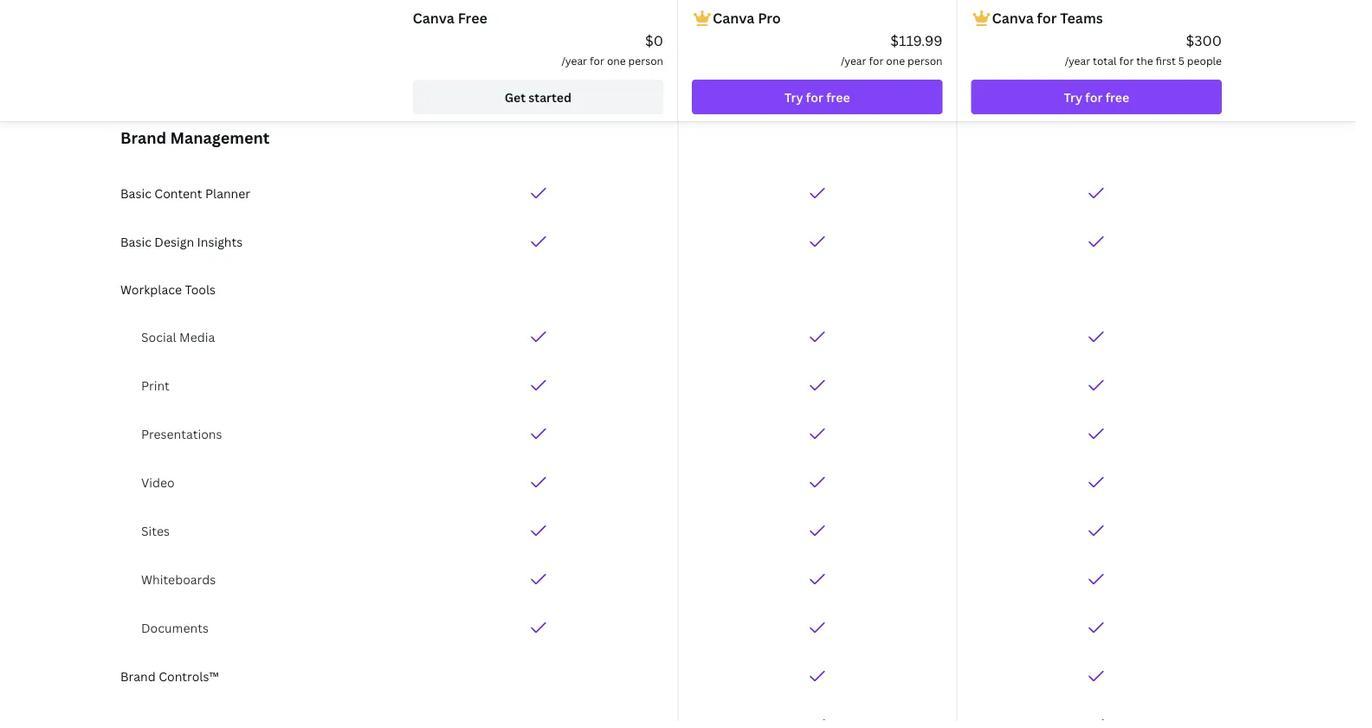 Task type: locate. For each thing, give the bounding box(es) containing it.
for inside $300 /year total for the first 5 people
[[1119, 53, 1134, 68]]

tools
[[185, 281, 216, 298]]

2 one from the left
[[886, 53, 905, 68]]

teams
[[1060, 9, 1103, 27]]

1 horizontal spatial one
[[886, 53, 905, 68]]

/year inside $0 /year for one person
[[562, 53, 587, 68]]

controls™
[[159, 668, 219, 685]]

try for free for canva for teams
[[1064, 89, 1130, 105]]

get
[[505, 89, 526, 105]]

2 try from the left
[[1064, 89, 1083, 105]]

canva for canva for teams
[[992, 9, 1034, 27]]

1 horizontal spatial try for free button
[[971, 80, 1222, 114]]

basic left content
[[120, 185, 151, 201]]

0 horizontal spatial try
[[785, 89, 803, 105]]

1 free from the left
[[826, 89, 850, 105]]

one up get started button
[[607, 53, 626, 68]]

try for free
[[785, 89, 850, 105], [1064, 89, 1130, 105]]

1 horizontal spatial /year
[[841, 53, 867, 68]]

free down total
[[1106, 89, 1130, 105]]

social media
[[141, 329, 215, 345]]

basic left design
[[120, 233, 151, 250]]

/year for $300
[[1065, 53, 1091, 68]]

0 vertical spatial brand
[[120, 127, 166, 148]]

2 /year from the left
[[841, 53, 867, 68]]

1 vertical spatial basic
[[120, 233, 151, 250]]

one
[[607, 53, 626, 68], [886, 53, 905, 68]]

1 person from the left
[[628, 53, 664, 68]]

0 horizontal spatial canva
[[413, 9, 455, 27]]

free
[[458, 9, 487, 27]]

person for $119.99
[[908, 53, 943, 68]]

free for $119.99
[[826, 89, 850, 105]]

0 horizontal spatial person
[[628, 53, 664, 68]]

2 horizontal spatial canva
[[992, 9, 1034, 27]]

2 person from the left
[[908, 53, 943, 68]]

try for free button for canva pro
[[692, 80, 943, 114]]

brand controls™
[[120, 668, 219, 685]]

1 horizontal spatial try
[[1064, 89, 1083, 105]]

brand management
[[120, 127, 270, 148]]

1 basic from the top
[[120, 185, 151, 201]]

1 horizontal spatial person
[[908, 53, 943, 68]]

1 try from the left
[[785, 89, 803, 105]]

/year
[[562, 53, 587, 68], [841, 53, 867, 68], [1065, 53, 1091, 68]]

1 brand from the top
[[120, 127, 166, 148]]

2 brand from the top
[[120, 668, 156, 685]]

2 canva from the left
[[713, 9, 755, 27]]

1 horizontal spatial canva
[[713, 9, 755, 27]]

person inside $0 /year for one person
[[628, 53, 664, 68]]

3 canva from the left
[[992, 9, 1034, 27]]

2 basic from the top
[[120, 233, 151, 250]]

media
[[179, 329, 215, 345]]

insights
[[197, 233, 243, 250]]

/year for $0
[[562, 53, 587, 68]]

documents
[[141, 620, 209, 636]]

0 horizontal spatial free
[[826, 89, 850, 105]]

pro
[[758, 9, 781, 27]]

person inside $119.99 /year for one person
[[908, 53, 943, 68]]

/year for $119.99
[[841, 53, 867, 68]]

canva for canva free
[[413, 9, 455, 27]]

try for pro
[[785, 89, 803, 105]]

for inside $119.99 /year for one person
[[869, 53, 884, 68]]

free down $119.99 /year for one person
[[826, 89, 850, 105]]

3 /year from the left
[[1065, 53, 1091, 68]]

one for $0
[[607, 53, 626, 68]]

whiteboards
[[141, 571, 216, 588]]

brand
[[120, 127, 166, 148], [120, 668, 156, 685]]

0 vertical spatial basic
[[120, 185, 151, 201]]

1 horizontal spatial free
[[1106, 89, 1130, 105]]

1 one from the left
[[607, 53, 626, 68]]

canva for canva pro
[[713, 9, 755, 27]]

1 canva from the left
[[413, 9, 455, 27]]

basic for basic design insights
[[120, 233, 151, 250]]

free
[[826, 89, 850, 105], [1106, 89, 1130, 105]]

one down the $119.99
[[886, 53, 905, 68]]

2 try for free button from the left
[[971, 80, 1222, 114]]

$119.99 /year for one person
[[841, 31, 943, 68]]

basic design insights
[[120, 233, 243, 250]]

0 horizontal spatial one
[[607, 53, 626, 68]]

basic
[[120, 185, 151, 201], [120, 233, 151, 250]]

person
[[628, 53, 664, 68], [908, 53, 943, 68]]

canva
[[413, 9, 455, 27], [713, 9, 755, 27], [992, 9, 1034, 27]]

canva left teams
[[992, 9, 1034, 27]]

person down the $119.99
[[908, 53, 943, 68]]

one for $119.99
[[886, 53, 905, 68]]

person down $0
[[628, 53, 664, 68]]

canva left free
[[413, 9, 455, 27]]

for
[[1037, 9, 1057, 27], [590, 53, 605, 68], [869, 53, 884, 68], [1119, 53, 1134, 68], [806, 89, 824, 105], [1086, 89, 1103, 105]]

1 /year from the left
[[562, 53, 587, 68]]

one inside $0 /year for one person
[[607, 53, 626, 68]]

/year inside $119.99 /year for one person
[[841, 53, 867, 68]]

brand left 'controls™' at bottom
[[120, 668, 156, 685]]

2 try for free from the left
[[1064, 89, 1130, 105]]

try for free button for canva for teams
[[971, 80, 1222, 114]]

1 try for free button from the left
[[692, 80, 943, 114]]

try
[[785, 89, 803, 105], [1064, 89, 1083, 105]]

0 horizontal spatial try for free
[[785, 89, 850, 105]]

1 horizontal spatial try for free
[[1064, 89, 1130, 105]]

brand up content
[[120, 127, 166, 148]]

canva left pro
[[713, 9, 755, 27]]

1 try for free from the left
[[785, 89, 850, 105]]

2 free from the left
[[1106, 89, 1130, 105]]

try for free button
[[692, 80, 943, 114], [971, 80, 1222, 114]]

0 horizontal spatial try for free button
[[692, 80, 943, 114]]

1 vertical spatial brand
[[120, 668, 156, 685]]

0 horizontal spatial /year
[[562, 53, 587, 68]]

one inside $119.99 /year for one person
[[886, 53, 905, 68]]

2 horizontal spatial /year
[[1065, 53, 1091, 68]]

/year inside $300 /year total for the first 5 people
[[1065, 53, 1091, 68]]



Task type: vqa. For each thing, say whether or not it's contained in the screenshot.
rightmost try
yes



Task type: describe. For each thing, give the bounding box(es) containing it.
management
[[170, 127, 270, 148]]

try for free for canva pro
[[785, 89, 850, 105]]

canva for teams
[[992, 9, 1103, 27]]

content
[[154, 185, 202, 201]]

free for $300
[[1106, 89, 1130, 105]]

brand for brand management
[[120, 127, 166, 148]]

brand for brand controls™
[[120, 668, 156, 685]]

workplace tools
[[120, 281, 216, 298]]

canva pro
[[713, 9, 781, 27]]

basic for basic content planner
[[120, 185, 151, 201]]

person for $0
[[628, 53, 664, 68]]

print
[[141, 377, 170, 394]]

presentations
[[141, 426, 222, 442]]

5
[[1179, 53, 1185, 68]]

$300
[[1186, 31, 1222, 50]]

for inside $0 /year for one person
[[590, 53, 605, 68]]

sites
[[141, 523, 170, 539]]

try for for
[[1064, 89, 1083, 105]]

design
[[154, 233, 194, 250]]

get started button
[[413, 80, 664, 114]]

$0
[[645, 31, 664, 50]]

workplace
[[120, 281, 182, 298]]

the
[[1137, 53, 1153, 68]]

basic content planner
[[120, 185, 250, 201]]

$0 /year for one person
[[562, 31, 664, 68]]

get started
[[505, 89, 572, 105]]

canva free
[[413, 9, 487, 27]]

social
[[141, 329, 176, 345]]

planner
[[205, 185, 250, 201]]

video
[[141, 474, 175, 491]]

$119.99
[[891, 31, 943, 50]]

people
[[1187, 53, 1222, 68]]

total
[[1093, 53, 1117, 68]]

$300 /year total for the first 5 people
[[1065, 31, 1222, 68]]

first
[[1156, 53, 1176, 68]]

started
[[529, 89, 572, 105]]



